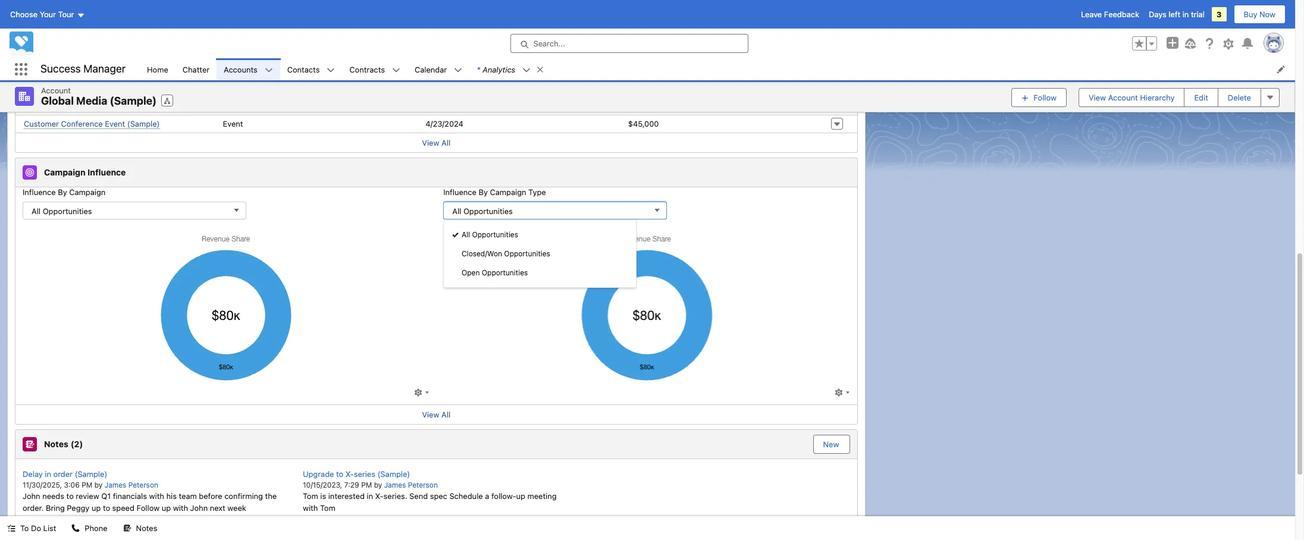 Task type: vqa. For each thing, say whether or not it's contained in the screenshot.
call
no



Task type: locate. For each thing, give the bounding box(es) containing it.
pm inside delay in order (sample) 11/30/2025, 3:06 pm by james peterson john needs to review q1 financials with his team before confirming the order. bring peggy up to speed follow up with john next week
[[82, 481, 92, 490]]

order.
[[23, 503, 44, 513]]

all opportunities button
[[23, 202, 246, 219], [444, 202, 667, 219]]

0 vertical spatial notes
[[44, 439, 68, 449]]

opportunities for the closed/won opportunities link
[[504, 249, 551, 258]]

global media (sample)
[[41, 95, 157, 107]]

1 by from the left
[[58, 187, 67, 197]]

1 horizontal spatial peterson
[[408, 481, 438, 490]]

to up the 10/15/2023,
[[336, 469, 344, 479]]

to
[[1110, 17, 1117, 26], [336, 469, 344, 479], [66, 492, 74, 501], [103, 503, 110, 513]]

james peterson link up financials at the bottom of page
[[105, 481, 158, 490]]

with left his
[[149, 492, 164, 501]]

1 horizontal spatial x-
[[375, 492, 384, 501]]

1 all opportunities button from the left
[[23, 202, 246, 219]]

(sample) up global media (sample)
[[87, 83, 120, 93]]

all opportunities
[[32, 206, 92, 216], [453, 206, 513, 216], [462, 230, 518, 239]]

(sample) right -
[[110, 95, 157, 107]]

(sample) inside 'link'
[[87, 83, 120, 93]]

campaign name element
[[15, 60, 218, 79]]

0 horizontal spatial by
[[94, 481, 103, 490]]

1 horizontal spatial text default image
[[454, 66, 463, 74]]

1 conference from the top
[[61, 101, 103, 110]]

customer inside "link"
[[24, 119, 59, 128]]

event down the other
[[223, 119, 243, 129]]

review
[[76, 492, 99, 501]]

by up 'q1' on the bottom left of the page
[[94, 481, 103, 490]]

james peterson link
[[105, 481, 158, 490], [384, 481, 438, 490]]

0 horizontal spatial text default image
[[327, 66, 335, 74]]

1 horizontal spatial follow
[[1034, 93, 1057, 102]]

start
[[426, 65, 445, 74]]

john up order.
[[23, 492, 40, 501]]

confirming
[[225, 492, 263, 501]]

text default image inside the notes button
[[123, 525, 131, 533]]

media
[[76, 95, 107, 107]]

1 horizontal spatial by
[[479, 187, 488, 197]]

new button
[[814, 435, 849, 453]]

contacts list item
[[280, 58, 343, 80]]

up down review
[[92, 503, 101, 513]]

0 vertical spatial type
[[223, 65, 242, 74]]

1 horizontal spatial by
[[374, 481, 382, 490]]

2 horizontal spatial with
[[303, 503, 318, 513]]

with inside upgrade to x-series (sample) 10/15/2023, 7:29 pm by james peterson tom is interested in x-series. send spec schedule a follow-up meeting with tom
[[303, 503, 318, 513]]

opportunities down all opportunities link
[[504, 249, 551, 258]]

1 horizontal spatial in
[[367, 492, 373, 501]]

1 horizontal spatial james peterson link
[[384, 481, 438, 490]]

1 peterson from the left
[[128, 481, 158, 490]]

1 horizontal spatial james
[[384, 481, 406, 490]]

analytics
[[483, 65, 516, 74]]

1 horizontal spatial pm
[[361, 481, 372, 490]]

list item
[[470, 58, 550, 80]]

all
[[442, 138, 451, 147], [32, 206, 41, 216], [453, 206, 462, 216], [462, 230, 470, 239], [442, 410, 451, 419]]

campaign name
[[23, 65, 86, 74]]

choose your tour
[[10, 10, 74, 19]]

account
[[41, 86, 71, 95], [1109, 93, 1139, 102]]

0 horizontal spatial all opportunities button
[[23, 202, 246, 219]]

up down his
[[162, 503, 171, 513]]

opportunities up closed/won opportunities
[[472, 230, 518, 239]]

new
[[824, 440, 840, 449]]

type inside type element
[[223, 65, 242, 74]]

1 vertical spatial in
[[45, 469, 51, 479]]

customer for customer conference event (sample)
[[24, 119, 59, 128]]

0 horizontal spatial james peterson link
[[105, 481, 158, 490]]

open opportunities link
[[444, 264, 637, 283]]

text default image right the 'accounts'
[[265, 66, 273, 74]]

to do list button
[[0, 517, 63, 541]]

customer down the "widgets"
[[24, 101, 59, 110]]

1 james from the left
[[105, 481, 126, 490]]

2 text default image from the left
[[454, 66, 463, 74]]

conference down media
[[61, 119, 103, 128]]

by inside delay in order (sample) 11/30/2025, 3:06 pm by james peterson john needs to review q1 financials with his team before confirming the order. bring peggy up to speed follow up with john next week
[[94, 481, 103, 490]]

0 horizontal spatial notes
[[44, 439, 68, 449]]

customer down global
[[24, 119, 59, 128]]

up left meeting
[[516, 492, 526, 501]]

0 vertical spatial view all
[[422, 138, 451, 147]]

2 all opportunities button from the left
[[444, 202, 667, 219]]

peterson inside delay in order (sample) 11/30/2025, 3:06 pm by james peterson john needs to review q1 financials with his team before confirming the order. bring peggy up to speed follow up with john next week
[[128, 481, 158, 490]]

open opportunities
[[462, 268, 528, 277]]

delete
[[1229, 93, 1252, 102]]

text default image inside accounts "list item"
[[265, 66, 273, 74]]

0 vertical spatial john
[[23, 492, 40, 501]]

james peterson link for with
[[105, 481, 158, 490]]

a
[[485, 492, 490, 501]]

conference down widgets webinar (sample) 'link'
[[61, 101, 103, 110]]

contacts
[[287, 65, 320, 74]]

2 conference from the top
[[61, 119, 103, 128]]

group
[[1133, 36, 1158, 51]]

2 peterson from the left
[[408, 481, 438, 490]]

1 vertical spatial notes
[[136, 524, 157, 533]]

1 vertical spatial follow
[[137, 503, 160, 513]]

spec
[[430, 492, 448, 501]]

to down 3:06
[[66, 492, 74, 501]]

accounts link
[[217, 58, 265, 80]]

event down email
[[105, 119, 125, 128]]

calendar list item
[[408, 58, 470, 80]]

in up 11/30/2025,
[[45, 469, 51, 479]]

0 horizontal spatial influence
[[23, 187, 56, 197]]

james peterson link up send on the left bottom of the page
[[384, 481, 438, 490]]

1 horizontal spatial event
[[223, 119, 243, 129]]

with down team
[[173, 503, 188, 513]]

accounts list item
[[217, 58, 280, 80]]

opportunities for the open opportunities link
[[482, 268, 528, 277]]

to down 'q1' on the bottom left of the page
[[103, 503, 110, 513]]

the
[[265, 492, 277, 501]]

pm inside upgrade to x-series (sample) 10/15/2023, 7:29 pm by james peterson tom is interested in x-series. send spec schedule a follow-up meeting with tom
[[361, 481, 372, 490]]

pm up review
[[82, 481, 92, 490]]

2 vertical spatial in
[[367, 492, 373, 501]]

0 vertical spatial follow
[[1034, 93, 1057, 102]]

by
[[58, 187, 67, 197], [479, 187, 488, 197]]

james up 'q1' on the bottom left of the page
[[105, 481, 126, 490]]

notes down financials at the bottom of page
[[136, 524, 157, 533]]

(sample) up 3:06
[[75, 469, 107, 479]]

james up the series.
[[384, 481, 406, 490]]

closed/won
[[462, 249, 502, 258]]

view account hierarchy
[[1089, 93, 1175, 102]]

0 horizontal spatial peterson
[[128, 481, 158, 490]]

tom down is
[[320, 503, 336, 513]]

with down the 10/15/2023,
[[303, 503, 318, 513]]

all opportunities down 'influence by campaign' at the left top
[[32, 206, 92, 216]]

calendar link
[[408, 58, 454, 80]]

by down series
[[374, 481, 382, 490]]

1 horizontal spatial all opportunities button
[[444, 202, 667, 219]]

opportunities down influence by campaign type
[[464, 206, 513, 216]]

x- down series
[[375, 492, 384, 501]]

success
[[40, 63, 81, 75]]

follow
[[1034, 93, 1057, 102], [137, 503, 160, 513]]

1 vertical spatial tom
[[320, 503, 336, 513]]

view all inside campaign influence element
[[422, 410, 451, 419]]

(sample) inside "link"
[[127, 119, 160, 128]]

1 view all from the top
[[422, 138, 451, 147]]

john down team
[[190, 503, 208, 513]]

text default image inside to do list button
[[7, 525, 15, 533]]

0 horizontal spatial event
[[105, 119, 125, 128]]

speed
[[112, 503, 134, 513]]

customer conference event (sample) link
[[24, 119, 160, 129]]

leave feedback
[[1082, 10, 1140, 19]]

1 vertical spatial type
[[529, 187, 546, 197]]

2 customer from the top
[[24, 119, 59, 128]]

0 horizontal spatial by
[[58, 187, 67, 197]]

7:29
[[344, 481, 359, 490]]

phone button
[[65, 517, 115, 541]]

peterson up send on the left bottom of the page
[[408, 481, 438, 490]]

q1
[[101, 492, 111, 501]]

1 vertical spatial view
[[422, 138, 440, 147]]

text default image inside contacts list item
[[327, 66, 335, 74]]

by for influence by campaign
[[58, 187, 67, 197]]

peterson
[[128, 481, 158, 490], [408, 481, 438, 490]]

x- up "7:29"
[[346, 469, 354, 479]]

(sample) inside upgrade to x-series (sample) 10/15/2023, 7:29 pm by james peterson tom is interested in x-series. send spec schedule a follow-up meeting with tom
[[378, 469, 410, 479]]

tom left is
[[303, 492, 318, 501]]

all opportunities inside all opportunities link
[[462, 230, 518, 239]]

0 vertical spatial in
[[1183, 10, 1190, 19]]

type up all opportunities link
[[529, 187, 546, 197]]

1 horizontal spatial account
[[1109, 93, 1139, 102]]

2 vertical spatial view
[[422, 410, 440, 419]]

0 vertical spatial view
[[1089, 93, 1107, 102]]

edit
[[1195, 93, 1209, 102]]

campaign influence
[[44, 167, 126, 177]]

0 vertical spatial view all link
[[15, 132, 857, 152]]

2 james from the left
[[384, 481, 406, 490]]

text default image
[[327, 66, 335, 74], [454, 66, 463, 74]]

text default image down speed
[[123, 525, 131, 533]]

1 by from the left
[[94, 481, 103, 490]]

0 horizontal spatial pm
[[82, 481, 92, 490]]

text default image inside calendar list item
[[454, 66, 463, 74]]

feedback
[[1105, 10, 1140, 19]]

contracts list item
[[343, 58, 408, 80]]

2 horizontal spatial in
[[1183, 10, 1190, 19]]

conference inside "link"
[[61, 119, 103, 128]]

trial
[[1192, 10, 1205, 19]]

1 pm from the left
[[82, 481, 92, 490]]

text default image left to
[[7, 525, 15, 533]]

list
[[43, 524, 56, 533]]

delay
[[23, 469, 43, 479]]

2 horizontal spatial influence
[[444, 187, 477, 197]]

upgrade
[[303, 469, 334, 479]]

1 horizontal spatial type
[[529, 187, 546, 197]]

in right the left
[[1183, 10, 1190, 19]]

webinar
[[56, 83, 85, 93]]

notes
[[44, 439, 68, 449], [136, 524, 157, 533]]

1 james peterson link from the left
[[105, 481, 158, 490]]

campaign influence link
[[44, 167, 131, 178]]

widgets
[[24, 83, 54, 93]]

is
[[320, 492, 326, 501]]

2 by from the left
[[374, 481, 382, 490]]

customer for customer conference - email invite (sample)
[[24, 101, 59, 110]]

(sample) down invite
[[127, 119, 160, 128]]

opportunities down 'influence by campaign' at the left top
[[43, 206, 92, 216]]

all opportunities down influence by campaign type
[[453, 206, 513, 216]]

text default image left phone
[[72, 525, 80, 533]]

view all
[[422, 138, 451, 147], [422, 410, 451, 419]]

text default image right analytics
[[523, 66, 531, 74]]

0 horizontal spatial type
[[223, 65, 242, 74]]

follow inside follow button
[[1034, 93, 1057, 102]]

2 james peterson link from the left
[[384, 481, 438, 490]]

0 horizontal spatial tom
[[303, 492, 318, 501]]

0 horizontal spatial james
[[105, 481, 126, 490]]

up inside upgrade to x-series (sample) 10/15/2023, 7:29 pm by james peterson tom is interested in x-series. send spec schedule a follow-up meeting with tom
[[516, 492, 526, 501]]

0 horizontal spatial in
[[45, 469, 51, 479]]

notes inside 'element'
[[44, 439, 68, 449]]

text default image left *
[[454, 66, 463, 74]]

influence by campaign type
[[444, 187, 546, 197]]

2 pm from the left
[[361, 481, 372, 490]]

notes left the (2)
[[44, 439, 68, 449]]

text default image
[[536, 65, 545, 74], [265, 66, 273, 74], [392, 66, 401, 74], [523, 66, 531, 74], [7, 525, 15, 533], [72, 525, 80, 533], [123, 525, 131, 533]]

1 text default image from the left
[[327, 66, 335, 74]]

0 vertical spatial conference
[[61, 101, 103, 110]]

opportunities down closed/won opportunities
[[482, 268, 528, 277]]

text default image for calendar
[[454, 66, 463, 74]]

1 vertical spatial x-
[[375, 492, 384, 501]]

phone
[[85, 524, 108, 533]]

1 horizontal spatial notes
[[136, 524, 157, 533]]

11/30/2025,
[[23, 481, 62, 490]]

1 vertical spatial john
[[190, 503, 208, 513]]

* analytics
[[477, 65, 516, 74]]

list
[[140, 58, 1296, 80]]

2 horizontal spatial up
[[516, 492, 526, 501]]

$45,000
[[629, 119, 659, 129]]

(sample) right invite
[[154, 101, 186, 110]]

in down series
[[367, 492, 373, 501]]

text default image right contracts
[[392, 66, 401, 74]]

upgrade to x-series (sample) 10/15/2023, 7:29 pm by james peterson tom is interested in x-series. send spec schedule a follow-up meeting with tom
[[303, 469, 557, 513]]

x-
[[346, 469, 354, 479], [375, 492, 384, 501]]

*
[[477, 65, 480, 74]]

all opportunities for influence by campaign
[[32, 206, 92, 216]]

1 vertical spatial conference
[[61, 119, 103, 128]]

0 vertical spatial customer
[[24, 101, 59, 110]]

3
[[1217, 10, 1222, 19]]

notes inside button
[[136, 524, 157, 533]]

home link
[[140, 58, 176, 80]]

james
[[105, 481, 126, 490], [384, 481, 406, 490]]

view all link
[[15, 132, 857, 152], [422, 410, 451, 419]]

2 by from the left
[[479, 187, 488, 197]]

text default image for contacts
[[327, 66, 335, 74]]

2 view all from the top
[[422, 410, 451, 419]]

(sample) up the series.
[[378, 469, 410, 479]]

notes for notes
[[136, 524, 157, 533]]

0 horizontal spatial x-
[[346, 469, 354, 479]]

search... button
[[510, 34, 749, 53]]

all opportunities up closed/won
[[462, 230, 518, 239]]

influence by campaign
[[23, 187, 106, 197]]

peterson inside upgrade to x-series (sample) 10/15/2023, 7:29 pm by james peterson tom is interested in x-series. send spec schedule a follow-up meeting with tom
[[408, 481, 438, 490]]

to inside upgrade to x-series (sample) 10/15/2023, 7:29 pm by james peterson tom is interested in x-series. send spec schedule a follow-up meeting with tom
[[336, 469, 344, 479]]

follow inside delay in order (sample) 11/30/2025, 3:06 pm by james peterson john needs to review q1 financials with his team before confirming the order. bring peggy up to speed follow up with john next week
[[137, 503, 160, 513]]

peterson up financials at the bottom of page
[[128, 481, 158, 490]]

contracts link
[[343, 58, 392, 80]]

pm
[[82, 481, 92, 490], [361, 481, 372, 490]]

text default image right contacts
[[327, 66, 335, 74]]

bring
[[46, 503, 65, 513]]

0 horizontal spatial follow
[[137, 503, 160, 513]]

type up the other
[[223, 65, 242, 74]]

list containing home
[[140, 58, 1296, 80]]

no more past activities to load. status
[[881, 17, 1281, 26]]

1 vertical spatial view all
[[422, 410, 451, 419]]

1 horizontal spatial john
[[190, 503, 208, 513]]

type
[[223, 65, 242, 74], [529, 187, 546, 197]]

1 customer from the top
[[24, 101, 59, 110]]

1 vertical spatial customer
[[24, 119, 59, 128]]

meeting
[[528, 492, 557, 501]]

pm down series
[[361, 481, 372, 490]]

up
[[516, 492, 526, 501], [92, 503, 101, 513], [162, 503, 171, 513]]



Task type: describe. For each thing, give the bounding box(es) containing it.
conference for event
[[61, 119, 103, 128]]

(2)
[[71, 439, 83, 449]]

all opportunities button for influence by campaign
[[23, 202, 246, 219]]

global
[[41, 95, 74, 107]]

text default image inside contracts list item
[[392, 66, 401, 74]]

1 horizontal spatial with
[[173, 503, 188, 513]]

1 horizontal spatial influence
[[88, 167, 126, 177]]

cases
[[44, 6, 69, 16]]

view inside campaign influence element
[[422, 410, 440, 419]]

invite
[[132, 101, 152, 110]]

0 horizontal spatial up
[[92, 503, 101, 513]]

conference for -
[[61, 101, 103, 110]]

send
[[410, 492, 428, 501]]

week
[[228, 503, 246, 513]]

opportunities for all opportunities popup button related to influence by campaign type
[[464, 206, 513, 216]]

0 vertical spatial tom
[[303, 492, 318, 501]]

in inside delay in order (sample) 11/30/2025, 3:06 pm by james peterson john needs to review q1 financials with his team before confirming the order. bring peggy up to speed follow up with john next week
[[45, 469, 51, 479]]

type element
[[218, 60, 421, 79]]

view inside campaigns element
[[422, 138, 440, 147]]

leave
[[1082, 10, 1103, 19]]

view inside button
[[1089, 93, 1107, 102]]

view all inside campaigns element
[[422, 138, 451, 147]]

0 horizontal spatial account
[[41, 86, 71, 95]]

chatter
[[183, 65, 210, 74]]

success manager
[[40, 63, 126, 75]]

delete button
[[1218, 88, 1262, 107]]

needs
[[42, 492, 64, 501]]

contacts link
[[280, 58, 327, 80]]

(3)
[[93, 40, 105, 50]]

now
[[1260, 10, 1276, 19]]

left
[[1169, 10, 1181, 19]]

name
[[63, 65, 86, 74]]

his
[[166, 492, 177, 501]]

all opportunities for influence by campaign type
[[453, 206, 513, 216]]

past
[[1058, 17, 1073, 26]]

by for influence by campaign type
[[479, 187, 488, 197]]

delay in order (sample) 11/30/2025, 3:06 pm by james peterson john needs to review q1 financials with his team before confirming the order. bring peggy up to speed follow up with john next week
[[23, 469, 277, 513]]

customer conference - email invite (sample)
[[24, 101, 186, 110]]

campaigns (3)
[[44, 40, 105, 50]]

0 vertical spatial x-
[[346, 469, 354, 479]]

cases image
[[23, 4, 37, 18]]

0 horizontal spatial with
[[149, 492, 164, 501]]

10/15/2023,
[[303, 481, 342, 490]]

all inside campaigns element
[[442, 138, 451, 147]]

(0)
[[72, 6, 84, 16]]

order
[[53, 469, 73, 479]]

0 horizontal spatial john
[[23, 492, 40, 501]]

1 horizontal spatial up
[[162, 503, 171, 513]]

no more past activities to load.
[[1025, 17, 1137, 26]]

text default image inside phone button
[[72, 525, 80, 533]]

next
[[210, 503, 225, 513]]

view all link inside campaigns element
[[15, 132, 857, 152]]

all opportunities button for influence by campaign type
[[444, 202, 667, 219]]

start date
[[426, 65, 465, 74]]

campaign up the "widgets"
[[23, 65, 61, 74]]

closed/won opportunities link
[[444, 245, 637, 264]]

contracts
[[350, 65, 385, 74]]

widgets webinar (sample)
[[24, 83, 120, 93]]

influence for influence by campaign
[[23, 187, 56, 197]]

to do list
[[20, 524, 56, 533]]

follow button
[[1012, 88, 1067, 107]]

campaigns
[[44, 40, 90, 50]]

in inside upgrade to x-series (sample) 10/15/2023, 7:29 pm by james peterson tom is interested in x-series. send spec schedule a follow-up meeting with tom
[[367, 492, 373, 501]]

days left in trial
[[1149, 10, 1205, 19]]

notes for notes (2)
[[44, 439, 68, 449]]

account inside button
[[1109, 93, 1139, 102]]

peggy
[[67, 503, 90, 513]]

tour
[[58, 10, 74, 19]]

1 horizontal spatial tom
[[320, 503, 336, 513]]

1 vertical spatial view all link
[[422, 410, 451, 419]]

type inside campaign influence element
[[529, 187, 546, 197]]

(sample) inside delay in order (sample) 11/30/2025, 3:06 pm by james peterson john needs to review q1 financials with his team before confirming the order. bring peggy up to speed follow up with john next week
[[75, 469, 107, 479]]

start date element
[[421, 60, 624, 79]]

other
[[223, 83, 243, 93]]

open
[[462, 268, 480, 277]]

to left load.
[[1110, 17, 1117, 26]]

opportunities for influence by campaign all opportunities popup button
[[43, 206, 92, 216]]

notes button
[[116, 517, 165, 541]]

follow-
[[492, 492, 516, 501]]

campaigns element
[[15, 31, 858, 153]]

campaign influence element
[[15, 157, 858, 425]]

closed/won opportunities
[[462, 249, 551, 258]]

choose your tour button
[[10, 5, 85, 24]]

hierarchy
[[1141, 93, 1175, 102]]

notes (2)
[[44, 439, 83, 449]]

3:06
[[64, 481, 80, 490]]

more
[[1037, 17, 1056, 26]]

cases (0)
[[44, 6, 84, 16]]

series.
[[384, 492, 408, 501]]

date
[[447, 65, 465, 74]]

manager
[[83, 63, 126, 75]]

team
[[179, 492, 197, 501]]

leave feedback link
[[1082, 10, 1140, 19]]

james inside upgrade to x-series (sample) 10/15/2023, 7:29 pm by james peterson tom is interested in x-series. send spec schedule a follow-up meeting with tom
[[384, 481, 406, 490]]

do
[[31, 524, 41, 533]]

edit button
[[1185, 88, 1219, 107]]

campaign down campaign influence link at the left
[[69, 187, 106, 197]]

customer conference - email invite (sample) link
[[24, 101, 186, 111]]

notes element
[[15, 429, 858, 541]]

before
[[199, 492, 222, 501]]

budgeted cost in campaign element
[[624, 60, 827, 79]]

accounts
[[224, 65, 258, 74]]

james peterson link for series.
[[384, 481, 438, 490]]

james inside delay in order (sample) 11/30/2025, 3:06 pm by james peterson john needs to review q1 financials with his team before confirming the order. bring peggy up to speed follow up with john next week
[[105, 481, 126, 490]]

campaign up all opportunities link
[[490, 187, 527, 197]]

schedule
[[450, 492, 483, 501]]

home
[[147, 65, 168, 74]]

-
[[105, 101, 109, 110]]

series
[[354, 469, 376, 479]]

list item containing *
[[470, 58, 550, 80]]

buy now
[[1244, 10, 1276, 19]]

influence for influence by campaign type
[[444, 187, 477, 197]]

widgets webinar (sample) link
[[24, 83, 120, 93]]

your
[[40, 10, 56, 19]]

email
[[111, 101, 130, 110]]

campaign up 'influence by campaign' at the left top
[[44, 167, 86, 177]]

text default image down search...
[[536, 65, 545, 74]]

interested
[[328, 492, 365, 501]]

to
[[20, 524, 29, 533]]

by inside upgrade to x-series (sample) 10/15/2023, 7:29 pm by james peterson tom is interested in x-series. send spec schedule a follow-up meeting with tom
[[374, 481, 382, 490]]

event inside 'customer conference event (sample)' "link"
[[105, 119, 125, 128]]



